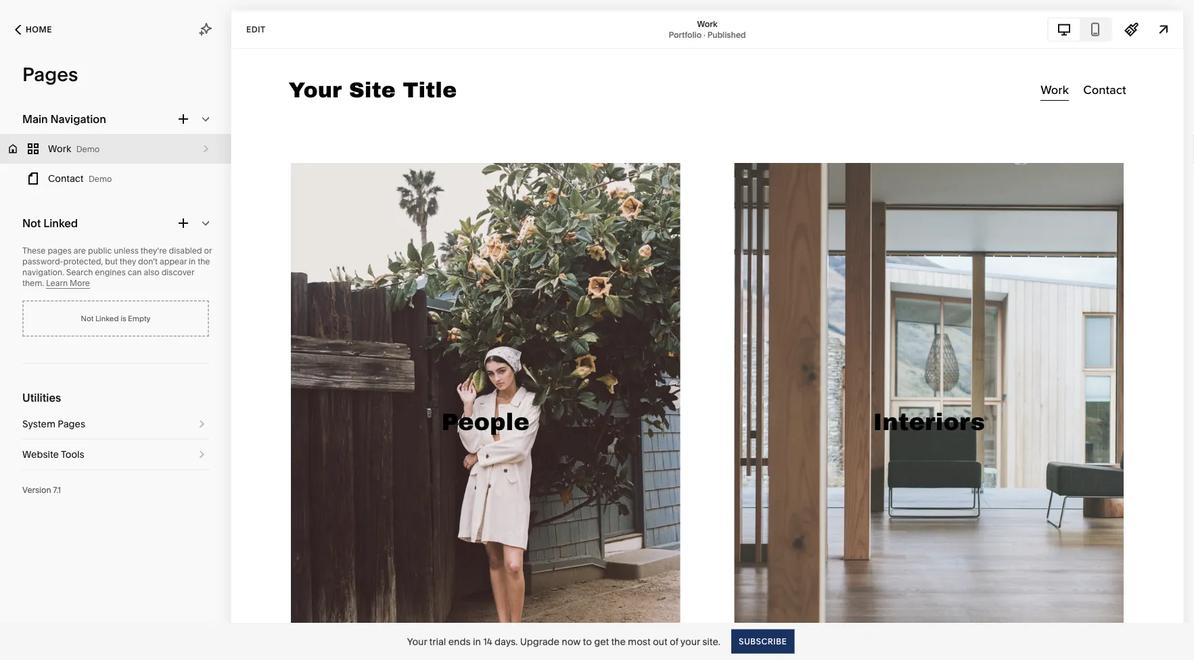 Task type: describe. For each thing, give the bounding box(es) containing it.
7.1
[[53, 486, 61, 495]]

add a new page to the "not linked" navigation group image
[[176, 216, 191, 231]]

not linked is empty
[[81, 314, 151, 323]]

more
[[70, 279, 90, 288]]

learn more link
[[46, 279, 90, 289]]

work portfolio · published
[[669, 19, 746, 40]]

linked for not linked is empty
[[95, 314, 119, 323]]

add a new page to the "main navigation" group image
[[176, 112, 191, 127]]

your trial ends in 14 days. upgrade now to get the most out of your site.
[[407, 636, 721, 648]]

website tools button
[[22, 440, 209, 470]]

get
[[594, 636, 609, 648]]

not for not linked is empty
[[81, 314, 94, 323]]

these
[[22, 246, 46, 256]]

these pages are public unless they're disabled or password-protected, but they don't appear in the navigation. search engines can also discover them.
[[22, 246, 212, 288]]

work demo
[[48, 143, 100, 155]]

subscribe button
[[732, 630, 795, 654]]

your
[[681, 636, 700, 648]]

system pages button
[[22, 409, 209, 439]]

0 vertical spatial pages
[[22, 63, 78, 86]]

they
[[120, 257, 136, 267]]

search
[[66, 268, 93, 278]]

also
[[144, 268, 160, 278]]

disabled
[[169, 246, 202, 256]]

now
[[562, 636, 581, 648]]

site.
[[703, 636, 721, 648]]

·
[[704, 30, 706, 40]]

public
[[88, 246, 112, 256]]

engines
[[95, 268, 126, 278]]

the inside these pages are public unless they're disabled or password-protected, but they don't appear in the navigation. search engines can also discover them.
[[198, 257, 210, 267]]

version 7.1
[[22, 486, 61, 495]]

main
[[22, 112, 48, 126]]

of
[[670, 636, 679, 648]]

upgrade
[[520, 636, 560, 648]]

pages inside button
[[58, 419, 85, 430]]

website tools
[[22, 449, 84, 461]]

don't
[[138, 257, 158, 267]]

work for work portfolio · published
[[698, 19, 718, 29]]

contact
[[48, 173, 84, 184]]



Task type: locate. For each thing, give the bounding box(es) containing it.
subscribe
[[739, 637, 787, 647]]

not up "these"
[[22, 217, 41, 230]]

demo
[[76, 145, 100, 154], [89, 174, 112, 184]]

demo for work
[[76, 145, 100, 154]]

pages
[[48, 246, 72, 256]]

work
[[698, 19, 718, 29], [48, 143, 71, 155]]

days.
[[495, 636, 518, 648]]

they're
[[141, 246, 167, 256]]

0 vertical spatial work
[[698, 19, 718, 29]]

protected,
[[63, 257, 103, 267]]

navigation
[[50, 112, 106, 126]]

is
[[121, 314, 126, 323]]

14
[[483, 636, 492, 648]]

empty
[[128, 314, 151, 323]]

system pages
[[22, 419, 85, 430]]

1 horizontal spatial the
[[611, 636, 626, 648]]

work down main navigation
[[48, 143, 71, 155]]

portfolio
[[669, 30, 702, 40]]

tools
[[61, 449, 84, 461]]

home
[[26, 25, 52, 35]]

tab list
[[1049, 19, 1111, 40]]

navigation.
[[22, 268, 64, 278]]

1 horizontal spatial not
[[81, 314, 94, 323]]

the right get at bottom
[[611, 636, 626, 648]]

1 vertical spatial in
[[473, 636, 481, 648]]

published
[[708, 30, 746, 40]]

0 horizontal spatial not
[[22, 217, 41, 230]]

home button
[[0, 15, 67, 45]]

but
[[105, 257, 118, 267]]

unless
[[114, 246, 139, 256]]

1 vertical spatial not
[[81, 314, 94, 323]]

0 horizontal spatial linked
[[43, 217, 78, 230]]

discover
[[162, 268, 194, 278]]

pages up tools on the left bottom of page
[[58, 419, 85, 430]]

contact demo
[[48, 173, 112, 184]]

not
[[22, 217, 41, 230], [81, 314, 94, 323]]

linked
[[43, 217, 78, 230], [95, 314, 119, 323]]

0 vertical spatial the
[[198, 257, 210, 267]]

not for not linked
[[22, 217, 41, 230]]

pages
[[22, 63, 78, 86], [58, 419, 85, 430]]

1 horizontal spatial in
[[473, 636, 481, 648]]

edit button
[[238, 17, 274, 42]]

edit
[[246, 24, 266, 34]]

pages down home
[[22, 63, 78, 86]]

in down disabled
[[189, 257, 196, 267]]

appear
[[160, 257, 187, 267]]

linked left is
[[95, 314, 119, 323]]

learn
[[46, 279, 68, 288]]

demo inside contact demo
[[89, 174, 112, 184]]

linked up pages
[[43, 217, 78, 230]]

the down or
[[198, 257, 210, 267]]

are
[[74, 246, 86, 256]]

1 vertical spatial work
[[48, 143, 71, 155]]

1 vertical spatial the
[[611, 636, 626, 648]]

0 horizontal spatial in
[[189, 257, 196, 267]]

work up ·
[[698, 19, 718, 29]]

the
[[198, 257, 210, 267], [611, 636, 626, 648]]

demo inside the work demo
[[76, 145, 100, 154]]

demo up contact demo in the left top of the page
[[76, 145, 100, 154]]

trial
[[430, 636, 446, 648]]

password-
[[22, 257, 63, 267]]

0 vertical spatial not
[[22, 217, 41, 230]]

main navigation
[[22, 112, 106, 126]]

most
[[628, 636, 651, 648]]

learn more
[[46, 279, 90, 288]]

work inside work portfolio · published
[[698, 19, 718, 29]]

1 horizontal spatial linked
[[95, 314, 119, 323]]

to
[[583, 636, 592, 648]]

website
[[22, 449, 59, 461]]

1 vertical spatial demo
[[89, 174, 112, 184]]

can
[[128, 268, 142, 278]]

0 horizontal spatial the
[[198, 257, 210, 267]]

out
[[653, 636, 668, 648]]

in
[[189, 257, 196, 267], [473, 636, 481, 648]]

0 vertical spatial demo
[[76, 145, 100, 154]]

0 vertical spatial linked
[[43, 217, 78, 230]]

in left 14
[[473, 636, 481, 648]]

linked for not linked
[[43, 217, 78, 230]]

in inside these pages are public unless they're disabled or password-protected, but they don't appear in the navigation. search engines can also discover them.
[[189, 257, 196, 267]]

them.
[[22, 279, 44, 288]]

1 horizontal spatial work
[[698, 19, 718, 29]]

your
[[407, 636, 427, 648]]

1 vertical spatial linked
[[95, 314, 119, 323]]

demo for contact
[[89, 174, 112, 184]]

version
[[22, 486, 51, 495]]

not down more
[[81, 314, 94, 323]]

1 vertical spatial pages
[[58, 419, 85, 430]]

system
[[22, 419, 55, 430]]

demo right contact
[[89, 174, 112, 184]]

0 vertical spatial in
[[189, 257, 196, 267]]

utilities
[[22, 391, 61, 404]]

ends
[[449, 636, 471, 648]]

not linked
[[22, 217, 78, 230]]

or
[[204, 246, 212, 256]]

work for work demo
[[48, 143, 71, 155]]

0 horizontal spatial work
[[48, 143, 71, 155]]



Task type: vqa. For each thing, say whether or not it's contained in the screenshot.
trial
yes



